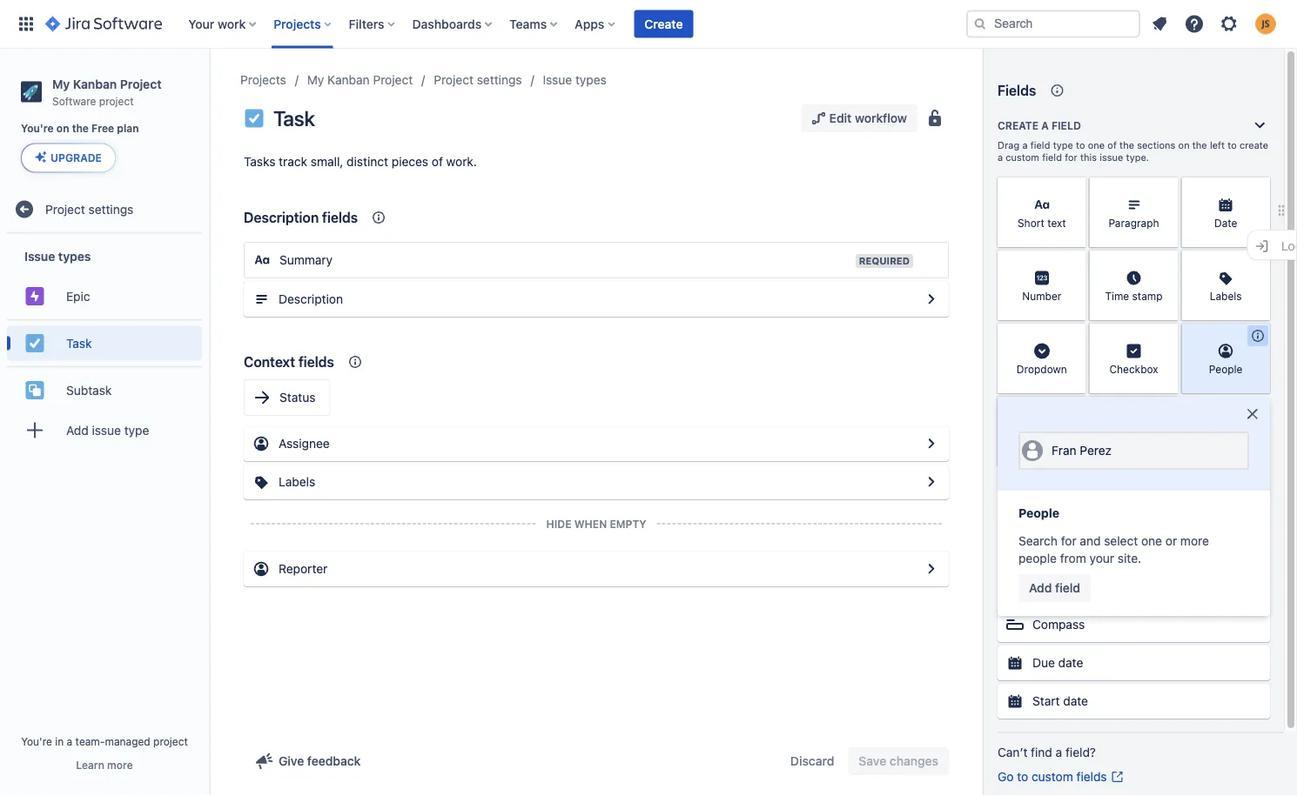 Task type: locate. For each thing, give the bounding box(es) containing it.
1 vertical spatial search
[[1019, 534, 1058, 549]]

0 vertical spatial custom
[[1006, 152, 1040, 163]]

issue up 'epic' link
[[24, 249, 55, 263]]

fields left the more information about the suggested fields image
[[1056, 584, 1084, 596]]

types up epic
[[58, 249, 91, 263]]

issue types up epic
[[24, 249, 91, 263]]

your
[[1090, 552, 1115, 566]]

settings down upgrade
[[88, 202, 133, 216]]

description up summary
[[244, 209, 319, 226]]

issue inside group
[[24, 249, 55, 263]]

my up software
[[52, 77, 70, 91]]

projects up issue type icon
[[240, 73, 286, 87]]

dashboards button
[[407, 10, 499, 38]]

projects inside popup button
[[274, 17, 321, 31]]

1 vertical spatial open field configuration image
[[921, 559, 942, 580]]

issue down 'subtask' link
[[92, 423, 121, 437]]

on inside drag a field type to one of the sections on the left to create a custom field for this issue type.
[[1179, 140, 1190, 151]]

labels down date on the right top of the page
[[1210, 290, 1242, 302]]

0 horizontal spatial issue
[[24, 249, 55, 263]]

0 vertical spatial labels
[[1210, 290, 1242, 302]]

your work
[[188, 17, 246, 31]]

0 vertical spatial create
[[645, 17, 683, 31]]

of left sections
[[1108, 140, 1117, 151]]

0 vertical spatial date
[[1059, 656, 1084, 670]]

1 vertical spatial add
[[1029, 581, 1052, 596]]

project up plan at the top left of page
[[120, 77, 162, 91]]

0 vertical spatial add
[[66, 423, 89, 437]]

1 vertical spatial on
[[1179, 140, 1190, 151]]

custom down can't find a field?
[[1032, 770, 1073, 785]]

sections
[[1137, 140, 1176, 151]]

0 horizontal spatial type
[[124, 423, 149, 437]]

search left all
[[998, 496, 1032, 508]]

0 horizontal spatial my
[[52, 77, 70, 91]]

to
[[1076, 140, 1085, 151], [1228, 140, 1237, 151], [1017, 770, 1028, 785]]

0 vertical spatial of
[[1108, 140, 1117, 151]]

open field configuration image inside assignee button
[[921, 434, 942, 455]]

issue
[[543, 73, 572, 87], [24, 249, 55, 263]]

from left your
[[1060, 552, 1087, 566]]

Type to search all fields text field
[[1000, 512, 1248, 543]]

0 horizontal spatial more
[[107, 759, 133, 771]]

add down people
[[1029, 581, 1052, 596]]

1 vertical spatial you're
[[21, 736, 52, 748]]

1 vertical spatial of
[[432, 155, 443, 169]]

0 vertical spatial types
[[576, 73, 607, 87]]

date
[[1215, 217, 1238, 229]]

task
[[273, 106, 315, 131], [66, 336, 92, 350]]

project settings link down primary element
[[434, 70, 522, 91]]

1 horizontal spatial type
[[1053, 140, 1074, 151]]

create a field
[[998, 119, 1081, 131]]

create inside create button
[[645, 17, 683, 31]]

assignee button
[[244, 427, 949, 461]]

one inside drag a field type to one of the sections on the left to create a custom field for this issue type.
[[1088, 140, 1105, 151]]

start
[[1033, 694, 1060, 709]]

1 horizontal spatial my
[[307, 73, 324, 87]]

task right issue type icon
[[273, 106, 315, 131]]

more information about the fields image
[[1047, 80, 1068, 101]]

0 horizontal spatial issue
[[92, 423, 121, 437]]

a right the in
[[67, 736, 72, 748]]

1 vertical spatial more
[[107, 759, 133, 771]]

more inside button
[[107, 759, 133, 771]]

task inside group
[[66, 336, 92, 350]]

and up your
[[1080, 534, 1101, 549]]

track
[[279, 155, 307, 169]]

settings down primary element
[[477, 73, 522, 87]]

0 vertical spatial open field configuration image
[[921, 434, 942, 455]]

0 horizontal spatial add
[[66, 423, 89, 437]]

work
[[218, 17, 246, 31]]

subtask link
[[7, 373, 202, 408]]

filters button
[[344, 10, 402, 38]]

one up this
[[1088, 140, 1105, 151]]

project settings down upgrade
[[45, 202, 133, 216]]

0 vertical spatial description
[[244, 209, 319, 226]]

0 horizontal spatial create
[[645, 17, 683, 31]]

add inside button
[[66, 423, 89, 437]]

1 vertical spatial project
[[153, 736, 188, 748]]

more
[[1181, 534, 1209, 549], [107, 759, 133, 771]]

tasks
[[244, 155, 275, 169]]

date for start date
[[1063, 694, 1088, 709]]

create up drag
[[998, 119, 1039, 131]]

0 horizontal spatial project settings link
[[7, 192, 202, 227]]

1 horizontal spatial create
[[998, 119, 1039, 131]]

create for create
[[645, 17, 683, 31]]

issue inside drag a field type to one of the sections on the left to create a custom field for this issue type.
[[1100, 152, 1124, 163]]

1 horizontal spatial kanban
[[327, 73, 370, 87]]

1 vertical spatial task
[[66, 336, 92, 350]]

add for add issue type
[[66, 423, 89, 437]]

field?
[[1066, 746, 1096, 760]]

create button
[[634, 10, 694, 38]]

1 horizontal spatial project
[[153, 736, 188, 748]]

issue types inside group
[[24, 249, 91, 263]]

0 vertical spatial more
[[1181, 534, 1209, 549]]

more information image down sections
[[1156, 179, 1177, 200]]

and inside "search for and select one or more people from your site."
[[1080, 534, 1101, 549]]

upgrade
[[51, 152, 102, 164]]

description fields
[[244, 209, 358, 226]]

group containing issue types
[[7, 234, 202, 458]]

0 vertical spatial for
[[1065, 152, 1078, 163]]

my right projects 'link'
[[307, 73, 324, 87]]

2 you're from the top
[[21, 736, 52, 748]]

on right sections
[[1179, 140, 1190, 151]]

you're
[[21, 123, 54, 135], [21, 736, 52, 748]]

task down epic
[[66, 336, 92, 350]]

more down 'managed'
[[107, 759, 133, 771]]

types down or
[[1159, 549, 1186, 562]]

of left work.
[[432, 155, 443, 169]]

my inside my kanban project software project
[[52, 77, 70, 91]]

issue types down 'apps'
[[543, 73, 607, 87]]

you're on the free plan
[[21, 123, 139, 135]]

more information image for time stamp
[[1156, 253, 1177, 273]]

more right or
[[1181, 534, 1209, 549]]

0 vertical spatial project settings link
[[434, 70, 522, 91]]

1 vertical spatial for
[[1061, 534, 1077, 549]]

the up type.
[[1120, 140, 1135, 151]]

1 vertical spatial projects
[[240, 73, 286, 87]]

more information image for number
[[1064, 253, 1085, 273]]

issue down 'select'
[[1131, 549, 1156, 562]]

search image
[[973, 17, 987, 31]]

compass
[[1033, 618, 1085, 632]]

1 vertical spatial people
[[1019, 506, 1060, 521]]

for inside "search for and select one or more people from your site."
[[1061, 534, 1077, 549]]

close image
[[1243, 404, 1263, 425]]

reporter
[[279, 562, 328, 576]]

1 horizontal spatial project settings
[[434, 73, 522, 87]]

0 horizontal spatial task
[[66, 336, 92, 350]]

0 horizontal spatial kanban
[[73, 77, 117, 91]]

task link
[[7, 326, 202, 361]]

0 vertical spatial task
[[273, 106, 315, 131]]

custom down drag
[[1006, 152, 1040, 163]]

hide when empty
[[546, 518, 647, 530]]

open field configuration image inside description button
[[921, 289, 942, 310]]

1 horizontal spatial of
[[1108, 140, 1117, 151]]

fields
[[322, 209, 358, 226], [299, 354, 334, 370], [1049, 496, 1076, 508], [1046, 549, 1073, 562], [1056, 584, 1084, 596], [1077, 770, 1107, 785]]

fran perez image
[[1022, 441, 1043, 461]]

0 horizontal spatial and
[[1080, 534, 1101, 549]]

0 vertical spatial issue types
[[543, 73, 607, 87]]

kanban
[[327, 73, 370, 87], [73, 77, 117, 91]]

group
[[7, 234, 202, 458]]

jira software image
[[45, 13, 162, 34], [45, 13, 162, 34]]

more information about the context fields image
[[368, 207, 389, 228]]

1 vertical spatial types
[[58, 249, 91, 263]]

0 vertical spatial issue
[[1100, 152, 1124, 163]]

apps button
[[570, 10, 622, 38]]

help image
[[1184, 13, 1205, 34]]

on up "upgrade" button
[[56, 123, 69, 135]]

project inside my kanban project software project
[[120, 77, 162, 91]]

0 horizontal spatial the
[[72, 123, 89, 135]]

type down 'subtask' link
[[124, 423, 149, 437]]

date right start
[[1063, 694, 1088, 709]]

1 you're from the top
[[21, 123, 54, 135]]

fields right 27
[[1046, 549, 1073, 562]]

0 vertical spatial on
[[56, 123, 69, 135]]

dialog
[[998, 397, 1270, 616]]

1 vertical spatial create
[[998, 119, 1039, 131]]

projects
[[274, 17, 321, 31], [240, 73, 286, 87]]

description for description fields
[[244, 209, 319, 226]]

open field configuration image inside reporter button
[[921, 559, 942, 580]]

1 vertical spatial type
[[124, 423, 149, 437]]

custom inside drag a field type to one of the sections on the left to create a custom field for this issue type.
[[1006, 152, 1040, 163]]

1 horizontal spatial project settings link
[[434, 70, 522, 91]]

open field configuration image
[[921, 289, 942, 310], [921, 559, 942, 580]]

labels down 'assignee'
[[279, 475, 315, 489]]

to right left
[[1228, 140, 1237, 151]]

select
[[1104, 534, 1138, 549]]

a right find
[[1056, 746, 1063, 760]]

labels button
[[244, 465, 949, 500]]

issue inside button
[[92, 423, 121, 437]]

drag a field type to one of the sections on the left to create a custom field for this issue type.
[[998, 140, 1269, 163]]

1 horizontal spatial on
[[1179, 140, 1190, 151]]

open field configuration image inside labels button
[[921, 472, 942, 493]]

status
[[280, 391, 316, 405]]

0 vertical spatial people
[[1209, 363, 1243, 375]]

more information image up dropdown
[[1064, 326, 1085, 347]]

1 vertical spatial custom
[[1032, 770, 1073, 785]]

to right go
[[1017, 770, 1028, 785]]

more inside "search for and select one or more people from your site."
[[1181, 534, 1209, 549]]

1 vertical spatial settings
[[88, 202, 133, 216]]

dependent
[[1015, 429, 1069, 441]]

0 vertical spatial one
[[1088, 140, 1105, 151]]

you're left the in
[[21, 736, 52, 748]]

more information image up close image
[[1248, 326, 1269, 347]]

add down subtask
[[66, 423, 89, 437]]

2 horizontal spatial issue
[[1131, 549, 1156, 562]]

go to custom fields
[[998, 770, 1107, 785]]

1 horizontal spatial issue
[[1100, 152, 1124, 163]]

start date
[[1033, 694, 1088, 709]]

people up 27
[[1019, 506, 1060, 521]]

2 horizontal spatial types
[[1159, 549, 1186, 562]]

type
[[1053, 140, 1074, 151], [124, 423, 149, 437]]

more information image down create
[[1248, 179, 1269, 200]]

1 horizontal spatial issue
[[543, 73, 572, 87]]

you're up "upgrade" button
[[21, 123, 54, 135]]

1 vertical spatial one
[[1142, 534, 1162, 549]]

issue type icon image
[[244, 108, 265, 129]]

issue down the 'teams' dropdown button
[[543, 73, 572, 87]]

0 horizontal spatial issue types
[[24, 249, 91, 263]]

1 vertical spatial project settings
[[45, 202, 133, 216]]

1 horizontal spatial one
[[1142, 534, 1162, 549]]

0 vertical spatial projects
[[274, 17, 321, 31]]

1 horizontal spatial issue types
[[543, 73, 607, 87]]

1 vertical spatial issue
[[92, 423, 121, 437]]

2 open field configuration image from the top
[[921, 559, 942, 580]]

types down apps dropdown button
[[576, 73, 607, 87]]

workflow
[[855, 111, 907, 125]]

feedback
[[307, 754, 361, 769]]

0 vertical spatial settings
[[477, 73, 522, 87]]

issue right this
[[1100, 152, 1124, 163]]

0 horizontal spatial settings
[[88, 202, 133, 216]]

project settings down primary element
[[434, 73, 522, 87]]

1 horizontal spatial types
[[576, 73, 607, 87]]

types
[[576, 73, 607, 87], [58, 249, 91, 263], [1159, 549, 1186, 562]]

description down summary
[[279, 292, 343, 306]]

fran perez
[[1052, 444, 1112, 458]]

you're in a team-managed project
[[21, 736, 188, 748]]

field
[[1052, 119, 1081, 131], [1031, 140, 1051, 151], [1042, 152, 1062, 163], [1055, 581, 1081, 596]]

field inside button
[[1055, 581, 1081, 596]]

labels for open field configuration image within the labels button
[[279, 475, 315, 489]]

1 horizontal spatial task
[[273, 106, 315, 131]]

the left the free at the top left
[[72, 123, 89, 135]]

edit workflow
[[829, 111, 907, 125]]

and left projects on the bottom right of page
[[1189, 549, 1208, 562]]

of
[[1108, 140, 1117, 151], [432, 155, 443, 169]]

to up this
[[1076, 140, 1085, 151]]

empty
[[610, 518, 647, 530]]

your work button
[[183, 10, 263, 38]]

drag
[[998, 140, 1020, 151]]

and
[[1080, 534, 1101, 549], [1189, 549, 1208, 562]]

more information image down text
[[1064, 253, 1085, 273]]

open field configuration image for assignee
[[921, 434, 942, 455]]

0 horizontal spatial project settings
[[45, 202, 133, 216]]

task group
[[7, 319, 202, 366]]

0 horizontal spatial one
[[1088, 140, 1105, 151]]

kanban for my kanban project software project
[[73, 77, 117, 91]]

1 horizontal spatial to
[[1076, 140, 1085, 151]]

1 horizontal spatial people
[[1209, 363, 1243, 375]]

projects
[[1211, 549, 1251, 562]]

1 horizontal spatial add
[[1029, 581, 1052, 596]]

2 horizontal spatial the
[[1193, 140, 1207, 151]]

0 horizontal spatial project
[[99, 95, 134, 107]]

1 open field configuration image from the top
[[921, 289, 942, 310]]

dependent dropdown
[[1015, 429, 1069, 456]]

a
[[1042, 119, 1049, 131], [1023, 140, 1028, 151], [998, 152, 1003, 163], [67, 736, 72, 748], [1056, 746, 1063, 760]]

project up plan at the top left of page
[[99, 95, 134, 107]]

0 vertical spatial you're
[[21, 123, 54, 135]]

project settings link
[[434, 70, 522, 91], [7, 192, 202, 227]]

the left left
[[1193, 140, 1207, 151]]

project right 'managed'
[[153, 736, 188, 748]]

a right drag
[[1023, 140, 1028, 151]]

1 vertical spatial issue
[[24, 249, 55, 263]]

2 vertical spatial issue
[[1131, 549, 1156, 562]]

description inside button
[[279, 292, 343, 306]]

add inside button
[[1029, 581, 1052, 596]]

date right 'due'
[[1059, 656, 1084, 670]]

date
[[1059, 656, 1084, 670], [1063, 694, 1088, 709]]

more information image
[[1156, 179, 1177, 200], [1248, 179, 1269, 200], [1064, 253, 1085, 273], [1064, 326, 1085, 347], [1248, 326, 1269, 347]]

due date button
[[998, 646, 1270, 681]]

projects right work
[[274, 17, 321, 31]]

date for due date
[[1059, 656, 1084, 670]]

issue for issue types link
[[543, 73, 572, 87]]

in
[[55, 736, 64, 748]]

compass button
[[998, 608, 1270, 643]]

one left or
[[1142, 534, 1162, 549]]

0 vertical spatial search
[[998, 496, 1032, 508]]

banner containing your work
[[0, 0, 1297, 49]]

projects for projects popup button
[[274, 17, 321, 31]]

2 vertical spatial types
[[1159, 549, 1186, 562]]

1 vertical spatial labels
[[279, 475, 315, 489]]

other
[[1102, 549, 1128, 562]]

more information image
[[1064, 179, 1085, 200], [1156, 253, 1177, 273], [1248, 253, 1269, 273], [1156, 326, 1177, 347]]

open field configuration image
[[921, 434, 942, 455], [921, 472, 942, 493]]

kanban down the filters at the left top of page
[[327, 73, 370, 87]]

give feedback button
[[244, 748, 371, 776]]

kanban up software
[[73, 77, 117, 91]]

banner
[[0, 0, 1297, 49]]

0 vertical spatial project
[[99, 95, 134, 107]]

1 vertical spatial project settings link
[[7, 192, 202, 227]]

type down create a field
[[1053, 140, 1074, 151]]

project settings link down upgrade
[[7, 192, 202, 227]]

kanban inside my kanban project software project
[[73, 77, 117, 91]]

1 horizontal spatial labels
[[1210, 290, 1242, 302]]

1 vertical spatial issue types
[[24, 249, 91, 263]]

project
[[99, 95, 134, 107], [153, 736, 188, 748]]

custom
[[1006, 152, 1040, 163], [1032, 770, 1073, 785]]

notifications image
[[1149, 13, 1170, 34]]

search inside "search for and select one or more people from your site."
[[1019, 534, 1058, 549]]

0 vertical spatial type
[[1053, 140, 1074, 151]]

0 vertical spatial issue
[[543, 73, 572, 87]]

small,
[[311, 155, 343, 169]]

create right apps dropdown button
[[645, 17, 683, 31]]

search up 27
[[1019, 534, 1058, 549]]

people up close image
[[1209, 363, 1243, 375]]

search
[[998, 496, 1032, 508], [1019, 534, 1058, 549]]

perez
[[1080, 444, 1112, 458]]

my for my kanban project
[[307, 73, 324, 87]]

1 open field configuration image from the top
[[921, 434, 942, 455]]

0 vertical spatial open field configuration image
[[921, 289, 942, 310]]

from left the other on the right bottom of page
[[1076, 549, 1099, 562]]

1 vertical spatial description
[[279, 292, 343, 306]]

time
[[1105, 290, 1130, 302]]

labels inside button
[[279, 475, 315, 489]]

0 horizontal spatial people
[[1019, 506, 1060, 521]]

description button
[[244, 282, 949, 317]]

apps
[[575, 17, 605, 31]]

2 open field configuration image from the top
[[921, 472, 942, 493]]



Task type: describe. For each thing, give the bounding box(es) containing it.
create
[[1240, 140, 1269, 151]]

add field
[[1029, 581, 1081, 596]]

0 horizontal spatial of
[[432, 155, 443, 169]]

1 horizontal spatial the
[[1120, 140, 1135, 151]]

team-
[[75, 736, 105, 748]]

fran
[[1052, 444, 1077, 458]]

required
[[859, 256, 910, 267]]

checkbox
[[1110, 363, 1159, 375]]

issue types for issue types link
[[543, 73, 607, 87]]

settings image
[[1219, 13, 1240, 34]]

from inside "search for and select one or more people from your site."
[[1060, 552, 1087, 566]]

can't
[[998, 746, 1028, 760]]

reporter button
[[244, 552, 949, 587]]

start date button
[[998, 684, 1270, 719]]

reuse 27 fields from other issue types and projects
[[998, 549, 1251, 562]]

this
[[1080, 152, 1097, 163]]

tasks track small, distinct pieces of work.
[[244, 155, 477, 169]]

discard
[[791, 754, 835, 769]]

search for search all fields
[[998, 496, 1032, 508]]

issue for group containing issue types
[[24, 249, 55, 263]]

stamp
[[1132, 290, 1163, 302]]

description for description
[[279, 292, 343, 306]]

no restrictions image
[[925, 108, 946, 129]]

you're for you're in a team-managed project
[[21, 736, 52, 748]]

issue types for group containing issue types
[[24, 249, 91, 263]]

time stamp
[[1105, 290, 1163, 302]]

filters
[[349, 17, 384, 31]]

project down filters popup button
[[373, 73, 413, 87]]

0 horizontal spatial types
[[58, 249, 91, 263]]

a down drag
[[998, 152, 1003, 163]]

projects link
[[240, 70, 286, 91]]

more information about the suggested fields image
[[1095, 580, 1116, 601]]

kanban for my kanban project
[[327, 73, 370, 87]]

my for my kanban project software project
[[52, 77, 70, 91]]

learn
[[76, 759, 104, 771]]

dropdown
[[1017, 363, 1067, 375]]

find
[[1031, 746, 1053, 760]]

fields left this link will be opened in a new tab image in the right bottom of the page
[[1077, 770, 1107, 785]]

give feedback
[[279, 754, 361, 769]]

1 horizontal spatial and
[[1189, 549, 1208, 562]]

text
[[1048, 217, 1066, 229]]

0 horizontal spatial on
[[56, 123, 69, 135]]

plan
[[117, 123, 139, 135]]

27
[[1031, 549, 1043, 562]]

project down dashboards popup button at the top left of the page
[[434, 73, 474, 87]]

1 horizontal spatial settings
[[477, 73, 522, 87]]

suggested
[[998, 584, 1053, 596]]

open field configuration image for labels
[[921, 472, 942, 493]]

sidebar navigation image
[[190, 70, 228, 104]]

hide
[[546, 518, 572, 530]]

assignee
[[279, 437, 330, 451]]

fields left more information about the context fields image
[[322, 209, 358, 226]]

work.
[[446, 155, 477, 169]]

type inside drag a field type to one of the sections on the left to create a custom field for this issue type.
[[1053, 140, 1074, 151]]

open field configuration image for description
[[921, 289, 942, 310]]

2 horizontal spatial to
[[1228, 140, 1237, 151]]

software
[[52, 95, 96, 107]]

epic link
[[7, 279, 202, 314]]

context fields
[[244, 354, 334, 370]]

fields
[[998, 82, 1036, 99]]

go
[[998, 770, 1014, 785]]

learn more
[[76, 759, 133, 771]]

epic
[[66, 289, 90, 303]]

my kanban project link
[[307, 70, 413, 91]]

my kanban project software project
[[52, 77, 162, 107]]

all
[[1035, 496, 1046, 508]]

add issue type image
[[24, 420, 45, 441]]

dialog containing fran perez
[[998, 397, 1270, 616]]

issue types link
[[543, 70, 607, 91]]

type inside button
[[124, 423, 149, 437]]

short
[[1018, 217, 1045, 229]]

your profile and settings image
[[1256, 13, 1276, 34]]

managed
[[105, 736, 150, 748]]

fields left more information about the context fields icon
[[299, 354, 334, 370]]

subtask
[[66, 383, 112, 397]]

create for create a field
[[998, 119, 1039, 131]]

more information about the context fields image
[[345, 352, 366, 373]]

can't find a field?
[[998, 746, 1096, 760]]

more information image for checkbox
[[1156, 326, 1177, 347]]

appswitcher icon image
[[16, 13, 37, 34]]

projects for projects 'link'
[[240, 73, 286, 87]]

open field configuration image for reporter
[[921, 559, 942, 580]]

more information image for date
[[1248, 179, 1269, 200]]

teams
[[509, 17, 547, 31]]

edit workflow button
[[802, 104, 918, 132]]

projects button
[[268, 10, 338, 38]]

teams button
[[504, 10, 564, 38]]

give
[[279, 754, 304, 769]]

left
[[1210, 140, 1225, 151]]

my kanban project
[[307, 73, 413, 87]]

0 horizontal spatial to
[[1017, 770, 1028, 785]]

one inside "search for and select one or more people from your site."
[[1142, 534, 1162, 549]]

project down "upgrade" button
[[45, 202, 85, 216]]

learn more button
[[76, 758, 133, 772]]

or
[[1166, 534, 1177, 549]]

you're for you're on the free plan
[[21, 123, 54, 135]]

search for search for and select one or more people from your site.
[[1019, 534, 1058, 549]]

due date
[[1033, 656, 1084, 670]]

free
[[92, 123, 114, 135]]

0 vertical spatial project settings
[[434, 73, 522, 87]]

this link will be opened in a new tab image
[[1111, 771, 1125, 785]]

summary
[[280, 253, 333, 267]]

discard button
[[780, 748, 845, 776]]

primary element
[[10, 0, 967, 48]]

due
[[1033, 656, 1055, 670]]

go to custom fields link
[[998, 769, 1125, 786]]

fields right all
[[1049, 496, 1076, 508]]

for inside drag a field type to one of the sections on the left to create a custom field for this issue type.
[[1065, 152, 1078, 163]]

project inside my kanban project software project
[[99, 95, 134, 107]]

add field button
[[1019, 575, 1091, 603]]

type.
[[1126, 152, 1149, 163]]

when
[[574, 518, 607, 530]]

Search field
[[967, 10, 1141, 38]]

context
[[244, 354, 295, 370]]

search for and select one or more people from your site.
[[1019, 534, 1209, 566]]

distinct
[[347, 155, 388, 169]]

more information image for short text
[[1064, 179, 1085, 200]]

number
[[1022, 290, 1062, 302]]

paragraph
[[1109, 217, 1159, 229]]

a down more information about the fields icon
[[1042, 119, 1049, 131]]

your
[[188, 17, 214, 31]]

edit
[[829, 111, 852, 125]]

of inside drag a field type to one of the sections on the left to create a custom field for this issue type.
[[1108, 140, 1117, 151]]

short text
[[1018, 217, 1066, 229]]

labels for labels more information icon
[[1210, 290, 1242, 302]]

upgrade button
[[22, 144, 115, 172]]

more information image for labels
[[1248, 253, 1269, 273]]

more information image for dropdown
[[1064, 326, 1085, 347]]

add issue type
[[66, 423, 149, 437]]

add for add field
[[1029, 581, 1052, 596]]

more information image for paragraph
[[1156, 179, 1177, 200]]



Task type: vqa. For each thing, say whether or not it's contained in the screenshot.
CHECK image
no



